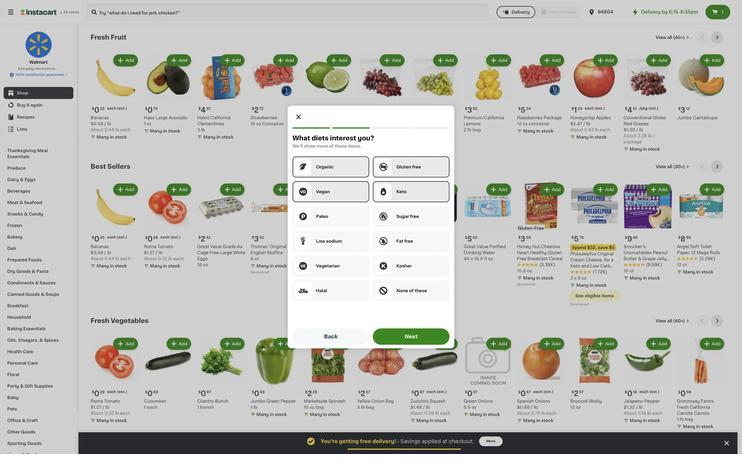 Task type: describe. For each thing, give the bounding box(es) containing it.
buy it again link
[[4, 99, 73, 111]]

buy it again
[[17, 103, 42, 107]]

1 inside 'element'
[[574, 106, 577, 113]]

product group containing 1
[[570, 53, 619, 141]]

1 inside jumbo green pepper 1 lb
[[251, 405, 252, 409]]

•
[[397, 439, 399, 444]]

25 for $ 0 25 each (est.)
[[100, 107, 105, 110]]

$ 2 57 for broccoli
[[572, 390, 584, 397]]

california for premium california lemons 2 lb bag
[[484, 116, 504, 120]]

$0.18 each (estimated) element
[[624, 388, 672, 398]]

42
[[206, 236, 211, 239]]

walmart logo image
[[25, 31, 52, 58]]

bakery
[[7, 235, 23, 239]]

sponsored badge image down 10.8 oz at the right of the page
[[517, 283, 535, 286]]

& left soups at left bottom
[[41, 292, 44, 297]]

1 vertical spatial $1.27
[[91, 405, 102, 409]]

3 inside 'halos california clementines 3 lb'
[[197, 128, 200, 132]]

eggs inside the dairy & eggs link
[[25, 178, 35, 182]]

condiments
[[7, 281, 34, 285]]

bag inside marketside spinach 10 oz bag
[[316, 405, 324, 409]]

& left 'candy'
[[24, 212, 28, 216]]

spend for 3
[[306, 246, 320, 250]]

$1.24 each (estimated) element
[[570, 104, 619, 115]]

$ inside $ 0 25 each (est.)
[[92, 107, 94, 110]]

bananas $0.58 / lb about 0.44 lb each for 2
[[91, 245, 131, 261]]

free inside honey nut cheerios heart healthy gluten free breakfast cereal
[[517, 257, 527, 261]]

$0.58 for 2
[[91, 251, 103, 255]]

12 for package
[[517, 122, 522, 126]]

everyday store prices link
[[18, 66, 59, 71]]

5 for $ 5 63
[[467, 236, 472, 243]]

thanksgiving meal essentials
[[7, 149, 48, 159]]

$5 for 5
[[609, 246, 615, 250]]

ct inside hass large avocado 1 ct
[[147, 122, 151, 126]]

view all (40+) for 3
[[656, 35, 685, 40]]

$ inside $ 8 86
[[678, 236, 681, 239]]

honeycrisp
[[570, 116, 595, 120]]

0 horizontal spatial $ 0 28
[[92, 390, 105, 397]]

(30+)
[[673, 164, 685, 169]]

97 up green onions 5.5 oz
[[473, 390, 478, 394]]

goods for other
[[21, 430, 35, 434]]

$0.25 each (estimated) element for 2
[[91, 233, 139, 244]]

(105)
[[326, 264, 337, 268]]

2 inside 'premium california lemons 2 lb bag'
[[464, 128, 466, 132]]

each inside the spanish onions $0.88 / lb about 0.76 lb each
[[546, 411, 557, 415]]

tomato for $0.28 each (estimated) element to the right
[[157, 245, 173, 249]]

stores
[[69, 11, 79, 14]]

see eligible items for 5
[[575, 294, 614, 298]]

roma for bottommost $0.28 each (estimated) element
[[91, 399, 103, 403]]

office & craft link
[[4, 415, 73, 426]]

3 for honey nut cheerios heart healthy gluten free breakfast cereal
[[521, 236, 525, 243]]

free inside great value grade aa cage free large white eggs 18 oz
[[210, 251, 219, 255]]

1 carrots from the left
[[677, 411, 693, 415]]

92 for premium california lemons
[[473, 107, 478, 110]]

pasta
[[36, 269, 48, 274]]

/pkg
[[639, 106, 648, 110]]

view all (30+) button
[[654, 161, 692, 173]]

spanish
[[517, 399, 534, 403]]

ct inside thomas' original english muffins 6 ct
[[254, 257, 259, 261]]

/ inside the spanish onions $0.88 / lb about 0.76 lb each
[[531, 405, 533, 409]]

$ inside $ 3 68
[[518, 236, 521, 239]]

product group containing 8
[[677, 182, 726, 276]]

lifestyle
[[570, 270, 589, 274]]

$ 3 92 for thomas' original english muffins
[[252, 236, 264, 243]]

product group containing 9
[[624, 182, 672, 282]]

oz inside 'broccoli wokly 12 oz'
[[576, 405, 581, 409]]

halos
[[197, 116, 209, 120]]

$ inside $ 5 76
[[572, 236, 574, 239]]

57 for yellow
[[366, 390, 370, 394]]

bag inside 'premium california lemons 2 lb bag'
[[473, 128, 481, 132]]

recipes link
[[4, 111, 73, 123]]

100% satisfaction guarantee button
[[9, 71, 68, 77]]

25 for $ 0 25
[[100, 236, 105, 239]]

each inside $ 1 24 each (est.)
[[585, 106, 594, 110]]

about inside "jalapeno pepper $1.32 / lb about 0.14 lb each"
[[624, 411, 637, 415]]

$5 for 3
[[343, 246, 348, 250]]

2 for yellow onion bag
[[361, 390, 365, 397]]

$0.88
[[517, 405, 530, 409]]

ritz
[[304, 252, 312, 256]]

sponsored badge image down halal
[[304, 297, 322, 300]]

$ 5 63
[[465, 236, 478, 243]]

8 x 1.48 oz
[[304, 270, 326, 274]]

/ inside zucchini squash $1.48 / lb about 0.59 lb each
[[423, 405, 425, 409]]

interest
[[330, 135, 356, 141]]

$ inside $ 5 63
[[465, 236, 467, 239]]

again
[[31, 103, 42, 107]]

supplies
[[34, 384, 53, 388]]

see for 3
[[309, 288, 317, 292]]

back button
[[293, 329, 369, 345]]

large inside great value grade aa cage free large white eggs 18 oz
[[220, 251, 232, 255]]

for
[[604, 258, 610, 262]]

best sellers
[[91, 163, 130, 170]]

2 down lifestyle
[[570, 276, 573, 280]]

$ inside $ 1 24 each (est.)
[[572, 107, 574, 110]]

delivery for delivery
[[512, 10, 530, 14]]

original for cheese,
[[597, 252, 614, 256]]

1 vertical spatial of
[[409, 289, 414, 293]]

5 for $ 5 76
[[574, 236, 579, 243]]

each inside "jalapeno pepper $1.32 / lb about 0.14 lb each"
[[652, 411, 663, 415]]

92 for thomas' original english muffins
[[259, 236, 264, 239]]

$32,
[[587, 246, 597, 250]]

(40+) for 0
[[673, 319, 685, 323]]

$ inside $ 0 87 each (est.)
[[412, 390, 414, 394]]

cucumber
[[144, 399, 166, 403]]

$0.87 each (estimated) element
[[410, 388, 459, 398]]

$1.98 inside conventional globe red grapes $1.98 / lb about 2.28 lb / package
[[624, 128, 635, 132]]

service type group
[[497, 6, 581, 18]]

$ 0 67
[[518, 390, 531, 397]]

wokly
[[589, 399, 602, 403]]

by
[[662, 10, 668, 14]]

$ inside $ 4 51
[[625, 107, 627, 110]]

5.5
[[464, 405, 471, 409]]

1 inside hass large avocado 1 ct
[[144, 122, 146, 126]]

each inside cucumber 1 each
[[147, 405, 157, 409]]

2.4
[[371, 134, 378, 138]]

breakfast link
[[4, 300, 73, 312]]

green inside green onions 5.5 oz
[[464, 399, 477, 403]]

oz inside the 5 beef chuck, ground, 80%/20% 16 oz
[[416, 257, 421, 261]]

broccoli
[[570, 399, 588, 403]]

deli link
[[4, 243, 73, 254]]

(40+) for 3
[[673, 35, 685, 40]]

pepper inside "jalapeno pepper $1.32 / lb about 0.14 lb each"
[[644, 399, 660, 403]]

personal
[[7, 361, 26, 365]]

$ 0 18 each (est.)
[[625, 390, 660, 397]]

1 horizontal spatial 8
[[578, 276, 581, 280]]

$ inside '$ 3 88'
[[305, 236, 307, 239]]

3 for jumbo cantaloupe
[[681, 106, 685, 113]]

0.43
[[584, 128, 594, 132]]

$ 2 57 for yellow
[[358, 390, 370, 397]]

spend for 5
[[572, 246, 586, 250]]

see for 5
[[575, 294, 584, 298]]

$13.92 element
[[321, 449, 361, 454]]

save for 3
[[331, 246, 341, 250]]

1 horizontal spatial 28
[[153, 236, 158, 239]]

lb inside grimmway farms fresh california carrots carrots 1 lb bag
[[680, 417, 684, 421]]

$4.51 per package (estimated) element
[[624, 104, 672, 115]]

everyday
[[18, 67, 34, 70]]

see eligible items button for 3
[[304, 285, 352, 295]]

$ inside $ 2 42
[[198, 236, 201, 239]]

craft
[[27, 418, 38, 423]]

lb inside button
[[426, 128, 430, 132]]

product group containing 22
[[357, 182, 406, 276]]

1 item carousel region from the top
[[91, 31, 726, 156]]

sponsored badge image down 6
[[251, 271, 269, 274]]

1 inside button
[[722, 10, 724, 14]]

sugar
[[396, 214, 409, 219]]

oz inside the "great value purified drinking water 40 x 16.9 fl oz"
[[488, 257, 493, 261]]

grape
[[643, 257, 656, 261]]

$ inside $ 0 18 each (est.)
[[625, 390, 627, 394]]

foods
[[28, 258, 42, 262]]

& left pasta
[[32, 269, 35, 274]]

2 for strawberries
[[254, 106, 259, 113]]

lb inside yellow onion bag 3 lb bag
[[361, 405, 365, 409]]

$ 2 28
[[305, 390, 317, 397]]

store
[[35, 67, 44, 70]]

$ inside $ 2 72
[[252, 107, 254, 110]]

roma tomato $1.27 / lb about 0.22 lb each for $0.28 each (estimated) element to the right
[[144, 245, 184, 261]]

1 vertical spatial essentials
[[23, 327, 45, 331]]

red inside conventional globe red grapes $1.98 / lb about 2.28 lb / package
[[624, 122, 632, 126]]

each (est.) for $0.67 each (estimated) element
[[533, 390, 553, 394]]

grapes inside sun harvest seedless red grapes $2.18 / lb about 2.4 lb / package
[[367, 122, 382, 126]]

essentials inside the thanksgiving meal essentials
[[7, 155, 29, 159]]

roma tomato $1.27 / lb about 0.22 lb each for bottommost $0.28 each (estimated) element
[[91, 399, 130, 415]]

fresh left the vegetables at the bottom left of the page
[[91, 318, 109, 324]]

frozen link
[[4, 220, 73, 231]]

4 for $ 4 97
[[201, 106, 206, 113]]

honeycrisp apples $2.87 / lb about 0.43 lb each
[[570, 116, 611, 132]]

globe
[[653, 116, 666, 120]]

baby
[[7, 396, 19, 400]]

sporting goods link
[[4, 438, 73, 449]]

oils,
[[7, 338, 17, 342]]

each inside zucchini squash $1.48 / lb about 0.59 lb each
[[440, 411, 451, 415]]

great for 5
[[464, 245, 476, 249]]

buy
[[17, 103, 25, 107]]

1 horizontal spatial $0.28 each (estimated) element
[[144, 233, 192, 244]]

canned goods & soups link
[[4, 289, 73, 300]]

16.9
[[474, 257, 483, 261]]

$ inside $ 0 67
[[518, 390, 521, 394]]

these inside what diets interest you? we'll show more of these items.
[[335, 144, 347, 148]]

0 horizontal spatial 0.22
[[105, 411, 114, 415]]

free for gluten free
[[412, 165, 421, 169]]

(3.38k)
[[539, 263, 555, 267]]

large inside hass large avocado 1 ct
[[156, 116, 168, 120]]

oz inside marketside spinach 10 oz bag
[[310, 405, 315, 409]]

lemons
[[464, 122, 481, 126]]

jumbo for jumbo cantaloupe
[[677, 116, 692, 120]]

4 for $ 4 51
[[627, 106, 632, 113]]

$ 9 96
[[625, 236, 638, 243]]

bakery link
[[4, 231, 73, 243]]

keto inside 'add your shopping preferences' element
[[396, 190, 407, 194]]

$4.81 per package (estimated) element
[[410, 104, 459, 115]]

view all (40+) button for 3
[[653, 31, 692, 43]]

2 for great value grade aa cage free large white eggs
[[201, 236, 205, 243]]

bananas $0.58 / lb about 0.44 lb each for 4
[[91, 116, 131, 132]]

strawberries
[[251, 116, 277, 120]]

1 inside grimmway farms fresh california carrots carrots 1 lb bag
[[677, 417, 679, 421]]

3 for thomas' original english muffins
[[254, 236, 259, 243]]

3 inside yellow onion bag 3 lb bag
[[357, 405, 360, 409]]

towels
[[371, 251, 385, 255]]

great for 2
[[197, 245, 209, 249]]

2 horizontal spatial free
[[534, 226, 544, 230]]

ct down paper,
[[683, 263, 687, 267]]

22 18
[[361, 236, 375, 243]]

sellers
[[107, 163, 130, 170]]

seafood
[[24, 200, 42, 205]]

& left the spices
[[39, 338, 43, 342]]

fat free
[[396, 239, 413, 243]]

all for 0
[[667, 319, 672, 323]]

items for 5
[[602, 294, 614, 298]]

paleo
[[316, 214, 328, 219]]

0 vertical spatial 0.22
[[158, 257, 167, 261]]

farms
[[701, 399, 714, 403]]

other goods
[[7, 430, 35, 434]]

dry goods & pasta link
[[4, 266, 73, 277]]

bounty
[[357, 245, 373, 249]]

meat & seafood link
[[4, 197, 73, 208]]

oz inside green onions 5.5 oz
[[472, 405, 477, 409]]

lb inside 'halos california clementines 3 lb'
[[201, 128, 205, 132]]

cream
[[570, 258, 585, 262]]

sandwich
[[624, 263, 644, 267]]

1 button
[[706, 5, 730, 19]]

free for fat free
[[404, 239, 413, 243]]

cage
[[197, 251, 209, 255]]

0 horizontal spatial 28
[[100, 390, 105, 394]]

beverages
[[7, 189, 30, 193]]

fresh inside grimmway farms fresh california carrots carrots 1 lb bag
[[677, 405, 689, 409]]

paper,
[[677, 251, 690, 255]]

harvest
[[366, 116, 383, 120]]

0.44 for 2
[[105, 257, 114, 261]]

office & craft
[[7, 418, 38, 423]]

1 inside cucumber 1 each
[[144, 405, 146, 409]]

$1.98 inside button
[[410, 128, 422, 132]]

carb
[[600, 264, 611, 268]]

sun
[[357, 116, 365, 120]]

$ 1 24 each (est.)
[[572, 106, 605, 113]]

hass
[[144, 116, 155, 120]]

0 vertical spatial $1.27
[[144, 251, 155, 255]]

more button
[[479, 437, 503, 446]]

& left craft
[[22, 418, 26, 423]]

$2.18
[[357, 128, 368, 132]]

3 item carousel region from the top
[[91, 315, 726, 433]]

dry
[[7, 269, 15, 274]]

88
[[313, 236, 318, 239]]

fresh fruit
[[91, 34, 126, 40]]

2 item carousel region from the top
[[91, 161, 726, 310]]

candy
[[29, 212, 43, 216]]

1 horizontal spatial $ 0 28
[[145, 236, 158, 243]]

(est.) inside $4.51 per package (estimated) element
[[649, 106, 659, 110]]

& right meat
[[19, 200, 23, 205]]

1 vertical spatial $0.28 each (estimated) element
[[91, 388, 139, 398]]



Task type: locate. For each thing, give the bounding box(es) containing it.
2 $ 0 68 from the left
[[252, 390, 265, 397]]

package inside conventional globe red grapes $1.98 / lb about 2.28 lb / package
[[624, 140, 642, 144]]

meat
[[7, 200, 18, 205]]

1 4 from the left
[[627, 106, 632, 113]]

these right none
[[415, 289, 427, 293]]

view for 3
[[656, 35, 666, 40]]

fresh down $20,
[[313, 252, 325, 256]]

1 $ 0 68 from the left
[[145, 390, 158, 397]]

muffins
[[267, 251, 283, 255]]

of
[[329, 144, 334, 148], [409, 289, 414, 293]]

2 save from the left
[[598, 246, 608, 250]]

value inside the "great value purified drinking water 40 x 16.9 fl oz"
[[477, 245, 488, 249]]

$ 0 68 for jumbo green pepper
[[252, 390, 265, 397]]

other goods link
[[4, 426, 73, 438]]

1 horizontal spatial 68
[[260, 390, 265, 394]]

sauces
[[40, 281, 56, 285]]

0 vertical spatial essentials
[[7, 155, 29, 159]]

8 inside the product "group"
[[681, 236, 686, 243]]

0 horizontal spatial 57
[[366, 390, 370, 394]]

$ 8 86
[[678, 236, 691, 243]]

0 horizontal spatial free
[[210, 251, 219, 255]]

5 inside the 5 beef chuck, ground, 80%/20% 16 oz
[[414, 236, 419, 243]]

goods for canned
[[25, 292, 40, 297]]

3 for premium california lemons
[[467, 106, 472, 113]]

item carousel region
[[91, 31, 726, 156], [91, 161, 726, 310], [91, 315, 726, 433]]

0 vertical spatial (40+)
[[673, 35, 685, 40]]

1 horizontal spatial onions
[[535, 399, 550, 403]]

philadelphia
[[570, 252, 596, 256]]

each (est.) for $0.25 each (estimated) element corresponding to 2
[[107, 236, 127, 239]]

$ 0 68
[[145, 390, 158, 397], [252, 390, 265, 397]]

broccoli wokly 12 oz
[[570, 399, 602, 409]]

delivery inside button
[[512, 10, 530, 14]]

prepared
[[7, 258, 27, 262]]

original inside ritz fresh stacks original crackers
[[304, 258, 320, 262]]

1 save from the left
[[331, 246, 341, 250]]

1 horizontal spatial pepper
[[644, 399, 660, 403]]

goods up sporting goods
[[21, 430, 35, 434]]

0 horizontal spatial original
[[270, 245, 286, 249]]

1 $ 0 97 from the left
[[465, 390, 478, 397]]

0 vertical spatial view
[[656, 35, 666, 40]]

2 0.44 from the top
[[105, 257, 114, 261]]

1 view all (40+) button from the top
[[653, 31, 692, 43]]

1 vertical spatial package
[[624, 140, 642, 144]]

1 horizontal spatial 92
[[473, 107, 478, 110]]

0 vertical spatial 10
[[624, 269, 629, 273]]

0 horizontal spatial jumbo
[[251, 399, 265, 403]]

california for halos california clementines 3 lb
[[210, 116, 231, 120]]

0 vertical spatial keto
[[396, 190, 407, 194]]

68 for honey nut cheerios heart healthy gluten free breakfast cereal
[[526, 236, 531, 239]]

$0.58 down $ 0 25 each (est.)
[[91, 122, 103, 126]]

1 horizontal spatial spend
[[572, 246, 586, 250]]

& right the "dairy"
[[20, 178, 24, 182]]

/ inside honeycrisp apples $2.87 / lb about 0.43 lb each
[[583, 122, 585, 126]]

3 left 88 on the left bottom of page
[[307, 236, 312, 243]]

each inside honeycrisp apples $2.87 / lb about 0.43 lb each
[[600, 128, 610, 132]]

(est.) inside $ 0 18 each (est.)
[[650, 390, 660, 394]]

what diets interest you? we'll show more of these items.
[[293, 135, 374, 148]]

12 down paper,
[[677, 263, 682, 267]]

marketside
[[304, 399, 328, 403]]

delivery for delivery by 6:15-6:35pm
[[641, 10, 661, 14]]

0 vertical spatial view all (40+)
[[656, 35, 685, 40]]

vegetables
[[111, 318, 149, 324]]

care down health care link
[[27, 361, 38, 365]]

97 up cilantro
[[207, 390, 211, 394]]

12 up jumbo cantaloupe
[[686, 107, 690, 110]]

3 down halos
[[197, 128, 200, 132]]

1 horizontal spatial see eligible items button
[[570, 291, 619, 301]]

1 $0.25 each (estimated) element from the top
[[91, 104, 139, 115]]

1 bananas $0.58 / lb about 0.44 lb each from the top
[[91, 116, 131, 132]]

12 inside raspberries package 12 oz container
[[517, 122, 522, 126]]

& left sauces
[[35, 281, 39, 285]]

None search field
[[86, 4, 489, 21]]

&
[[20, 178, 24, 182], [19, 200, 23, 205], [24, 212, 28, 216], [638, 257, 642, 261], [32, 269, 35, 274], [35, 281, 39, 285], [41, 292, 44, 297], [39, 338, 43, 342], [20, 384, 24, 388], [22, 418, 26, 423]]

12 for 3
[[686, 107, 690, 110]]

2 grapes from the left
[[367, 122, 382, 126]]

each (est.) inside $0.67 each (estimated) element
[[533, 390, 553, 394]]

fresh down grimmway
[[677, 405, 689, 409]]

$
[[92, 107, 94, 110], [145, 107, 147, 110], [252, 107, 254, 110], [465, 107, 467, 110], [572, 107, 574, 110], [625, 107, 627, 110], [198, 107, 201, 110], [518, 107, 521, 110], [678, 107, 681, 110], [92, 236, 94, 239], [145, 236, 147, 239], [252, 236, 254, 239], [305, 236, 307, 239], [465, 236, 467, 239], [572, 236, 574, 239], [625, 236, 627, 239], [198, 236, 201, 239], [518, 236, 521, 239], [678, 236, 681, 239], [92, 390, 94, 394], [145, 390, 147, 394], [252, 390, 254, 394], [305, 390, 307, 394], [412, 390, 414, 394], [465, 390, 467, 394], [572, 390, 574, 394], [625, 390, 627, 394], [198, 390, 201, 394], [358, 390, 361, 394], [518, 390, 521, 394], [678, 390, 681, 394]]

$0.25 each (estimated) element
[[91, 104, 139, 115], [91, 233, 139, 244]]

1 vertical spatial 8
[[304, 270, 307, 274]]

0 vertical spatial $0.25 each (estimated) element
[[91, 104, 139, 115]]

seedless
[[384, 116, 403, 120]]

all for 8
[[667, 164, 672, 169]]

oz down cage
[[203, 263, 208, 267]]

2 4 from the left
[[201, 106, 206, 113]]

57 up yellow
[[366, 390, 370, 394]]

0 horizontal spatial carrots
[[677, 411, 693, 415]]

each (est.) for $0.28 each (estimated) element to the right
[[160, 236, 180, 239]]

original
[[270, 245, 286, 249], [597, 252, 614, 256], [304, 258, 320, 262]]

$5.23 per package (estimated) element
[[357, 104, 406, 115]]

2 carrots from the left
[[694, 411, 710, 415]]

$ 0 87 each (est.)
[[412, 390, 447, 397]]

0 horizontal spatial large
[[156, 116, 168, 120]]

18 down cage
[[197, 263, 202, 267]]

$1.98 down conventional
[[624, 128, 635, 132]]

ct down hass on the left top
[[147, 122, 151, 126]]

2 red from the left
[[357, 122, 366, 126]]

$ inside $ 5 34
[[518, 107, 521, 110]]

product group
[[91, 53, 139, 141], [144, 53, 192, 135], [197, 53, 246, 141], [251, 53, 299, 127], [304, 53, 352, 135], [357, 53, 406, 147], [410, 53, 459, 153], [464, 53, 512, 133], [517, 53, 566, 135], [570, 53, 619, 141], [624, 53, 672, 153], [677, 53, 726, 121], [91, 182, 139, 270], [144, 182, 192, 270], [197, 182, 246, 268], [251, 182, 299, 276], [304, 182, 352, 302], [357, 182, 406, 276], [410, 182, 459, 270], [464, 182, 512, 262], [517, 182, 566, 288], [570, 182, 619, 308], [624, 182, 672, 282], [677, 182, 726, 276], [91, 337, 139, 425], [144, 337, 192, 410], [197, 337, 246, 410], [251, 337, 299, 419], [304, 337, 352, 419], [357, 337, 406, 410], [410, 337, 459, 425], [464, 337, 512, 419], [517, 337, 566, 425], [570, 337, 619, 410], [624, 337, 672, 425], [677, 337, 726, 431]]

care for health care
[[23, 350, 33, 354]]

2 $0.58 from the top
[[91, 251, 103, 255]]

1 vertical spatial roma tomato $1.27 / lb about 0.22 lb each
[[91, 399, 130, 415]]

2 for broccoli wokly
[[574, 390, 579, 397]]

1 inside cilantro bunch 1 bunch
[[197, 405, 199, 409]]

1 vertical spatial all
[[667, 164, 672, 169]]

16 inside strawberries 16 oz container
[[251, 122, 255, 126]]

oz inside great value grade aa cage free large white eggs 18 oz
[[203, 263, 208, 267]]

18 right 22
[[371, 236, 375, 239]]

original down ritz at the left of the page
[[304, 258, 320, 262]]

$ inside $ 4 97
[[198, 107, 201, 110]]

a-
[[389, 245, 394, 249]]

eggs inside great value grade aa cage free large white eggs 18 oz
[[197, 257, 208, 261]]

and
[[581, 264, 589, 268]]

instacart logo image
[[21, 8, 57, 16]]

0 horizontal spatial 10
[[304, 405, 309, 409]]

cilantro bunch 1 bunch
[[197, 399, 229, 409]]

$ 3 92 up premium
[[465, 106, 478, 113]]

bag inside yellow onion bag 3 lb bag
[[366, 405, 374, 409]]

great up drinking
[[464, 245, 476, 249]]

bag
[[473, 128, 481, 132], [316, 405, 324, 409], [366, 405, 374, 409], [685, 417, 693, 421]]

0 vertical spatial view all (40+) button
[[653, 31, 692, 43]]

x down lifestyle
[[574, 276, 577, 280]]

lb inside jumbo green pepper 1 lb
[[253, 405, 257, 409]]

1 $ 2 57 from the left
[[572, 390, 584, 397]]

96
[[633, 236, 638, 239]]

16 down 80%/20%
[[410, 257, 415, 261]]

free right cage
[[210, 251, 219, 255]]

x for 5
[[574, 276, 577, 280]]

save right the $32,
[[598, 246, 608, 250]]

fresh
[[91, 34, 109, 40], [313, 252, 325, 256], [91, 318, 109, 324], [677, 405, 689, 409]]

great up cage
[[197, 245, 209, 249]]

gluten free
[[396, 165, 421, 169]]

chuck,
[[422, 245, 436, 249]]

1 horizontal spatial original
[[304, 258, 320, 262]]

0 vertical spatial free
[[534, 226, 544, 230]]

2 $5 from the left
[[609, 246, 615, 250]]

1 vertical spatial bananas
[[91, 245, 109, 249]]

green inside jumbo green pepper 1 lb
[[266, 399, 280, 403]]

0 horizontal spatial $1.98
[[410, 128, 422, 132]]

0 vertical spatial package
[[387, 134, 405, 138]]

yellow
[[357, 399, 371, 403]]

1 red from the left
[[624, 122, 632, 126]]

0 vertical spatial low
[[316, 239, 325, 243]]

you're getting free delivery!
[[321, 439, 396, 444]]

see eligible items down 2 x 8 oz
[[575, 294, 614, 298]]

3 view from the top
[[656, 319, 666, 323]]

oz down "raspberries"
[[523, 122, 528, 126]]

0 vertical spatial 0.44
[[105, 128, 114, 132]]

california inside grimmway farms fresh california carrots carrots 1 lb bag
[[690, 405, 710, 409]]

97 for 2
[[206, 107, 211, 110]]

oz down vegetarian on the bottom of the page
[[321, 270, 326, 274]]

0 vertical spatial $ 3 92
[[465, 106, 478, 113]]

2 bananas from the top
[[91, 245, 109, 249]]

2 $ 2 57 from the left
[[358, 390, 370, 397]]

each inside $ 0 18 each (est.)
[[640, 390, 649, 394]]

main content
[[79, 24, 738, 454]]

low down cheese,
[[591, 264, 599, 268]]

2 up yellow
[[361, 390, 365, 397]]

1 vertical spatial 18
[[197, 263, 202, 267]]

2 pepper from the left
[[644, 399, 660, 403]]

oz right fl
[[488, 257, 493, 261]]

care for personal care
[[27, 361, 38, 365]]

goods for sporting
[[27, 441, 42, 446]]

produce link
[[4, 162, 73, 174]]

68 for jumbo green pepper
[[260, 390, 265, 394]]

0 vertical spatial of
[[329, 144, 334, 148]]

each (est.) inside $0.25 each (estimated) element
[[107, 236, 127, 239]]

eggs down produce link
[[25, 178, 35, 182]]

about inside the spanish onions $0.88 / lb about 0.76 lb each
[[517, 411, 530, 415]]

halos california clementines 3 lb
[[197, 116, 231, 132]]

2 vertical spatial original
[[304, 258, 320, 262]]

zucchini
[[410, 399, 429, 403]]

of right none
[[409, 289, 414, 293]]

x left 1.48
[[308, 270, 310, 274]]

free down heart at bottom right
[[517, 257, 527, 261]]

oz down lifestyle
[[582, 276, 587, 280]]

0 vertical spatial items
[[335, 288, 347, 292]]

honey nut cheerios heart healthy gluten free breakfast cereal
[[517, 245, 563, 261]]

$ 2 57 up yellow
[[358, 390, 370, 397]]

value down 42
[[210, 245, 222, 249]]

0 horizontal spatial value
[[210, 245, 222, 249]]

about inside conventional globe red grapes $1.98 / lb about 2.28 lb / package
[[624, 134, 637, 138]]

fat
[[396, 239, 403, 243]]

(est.) inside $ 0 87 each (est.)
[[437, 390, 447, 394]]

keto up sugar
[[396, 190, 407, 194]]

$ 3 92
[[465, 106, 478, 113], [252, 236, 264, 243]]

low inside philadelphia original cream cheese, for a keto and low carb lifestyle
[[591, 264, 599, 268]]

4 up halos
[[201, 106, 206, 113]]

oz right the 10.8
[[527, 269, 532, 273]]

1 view from the top
[[656, 35, 666, 40]]

$ 0 97 for green onions
[[465, 390, 478, 397]]

$0.28 each (estimated) element
[[144, 233, 192, 244], [91, 388, 139, 398]]

ct
[[147, 122, 151, 126], [254, 257, 259, 261], [683, 263, 687, 267], [630, 269, 634, 273]]

1 spend from the left
[[306, 246, 320, 250]]

1 horizontal spatial eggs
[[197, 257, 208, 261]]

2 $0.25 each (estimated) element from the top
[[91, 233, 139, 244]]

value up water
[[477, 245, 488, 249]]

16
[[251, 122, 255, 126], [410, 257, 415, 261]]

10 inside marketside spinach 10 oz bag
[[304, 405, 309, 409]]

premium
[[464, 116, 483, 120]]

condiments & sauces link
[[4, 277, 73, 289]]

1 vertical spatial these
[[415, 289, 427, 293]]

bananas for 2
[[91, 245, 109, 249]]

1 value from the left
[[477, 245, 488, 249]]

57 for broccoli
[[579, 390, 584, 394]]

fresh inside ritz fresh stacks original crackers
[[313, 252, 325, 256]]

18 inside 22 18
[[371, 236, 375, 239]]

& down uncrustables
[[638, 257, 642, 261]]

1 vertical spatial roma
[[91, 399, 103, 403]]

2 vertical spatial 18
[[633, 390, 637, 394]]

0 horizontal spatial x
[[308, 270, 310, 274]]

1 vertical spatial 16
[[410, 257, 415, 261]]

$ 0 68 for cucumber
[[145, 390, 158, 397]]

more
[[317, 144, 328, 148]]

0 vertical spatial 16
[[251, 122, 255, 126]]

each inside $ 0 25 each (est.)
[[107, 106, 116, 110]]

16 inside the 5 beef chuck, ground, 80%/20% 16 oz
[[410, 257, 415, 261]]

1 view all (40+) from the top
[[656, 35, 685, 40]]

12 for wokly
[[570, 405, 575, 409]]

items for 3
[[335, 288, 347, 292]]

68 for cucumber
[[153, 390, 158, 394]]

bag down "lemons" at the top right of the page
[[473, 128, 481, 132]]

red down conventional
[[624, 122, 632, 126]]

jumbo inside jumbo green pepper 1 lb
[[251, 399, 265, 403]]

(est.) inside $0.67 each (estimated) element
[[543, 390, 553, 394]]

bunch
[[200, 405, 214, 409]]

oz down 80%/20%
[[416, 257, 421, 261]]

5 left 63
[[467, 236, 472, 243]]

0 horizontal spatial tomato
[[104, 399, 120, 403]]

aa
[[237, 245, 242, 249]]

94804
[[598, 10, 613, 14]]

view for 8
[[656, 164, 666, 169]]

tomato for bottommost $0.28 each (estimated) element
[[104, 399, 120, 403]]

18 inside great value grade aa cage free large white eggs 18 oz
[[197, 263, 202, 267]]

low inside 'add your shopping preferences' element
[[316, 239, 325, 243]]

2 25 from the top
[[100, 236, 105, 239]]

1 vertical spatial item carousel region
[[91, 161, 726, 310]]

0 vertical spatial x
[[471, 257, 473, 261]]

add your shopping preferences element
[[288, 106, 454, 348]]

bag down grimmway
[[685, 417, 693, 421]]

$ 0 97 up green onions 5.5 oz
[[465, 390, 478, 397]]

94804 button
[[588, 4, 624, 21]]

essentials
[[7, 155, 29, 159], [23, 327, 45, 331]]

each inside $ 0 87 each (est.)
[[427, 390, 436, 394]]

(est.) inside $ 0 25 each (est.)
[[117, 106, 127, 110]]

free inside treatment tracker modal 'dialog'
[[360, 439, 371, 444]]

back
[[324, 334, 338, 339]]

x right 40
[[471, 257, 473, 261]]

97 for 0
[[207, 390, 211, 394]]

bananas
[[91, 116, 109, 120], [91, 245, 109, 249]]

0 horizontal spatial gluten
[[396, 165, 411, 169]]

2 for marketside spinach
[[307, 390, 312, 397]]

2 $1.98 from the left
[[624, 128, 635, 132]]

see down 2 x 8 oz
[[575, 294, 584, 298]]

0.44 down $ 0 25
[[105, 257, 114, 261]]

1 vertical spatial eggs
[[197, 257, 208, 261]]

0 horizontal spatial see eligible items button
[[304, 285, 352, 295]]

1 pepper from the left
[[281, 399, 296, 403]]

value for 5
[[477, 245, 488, 249]]

(est.) inside $ 1 24 each (est.)
[[595, 106, 605, 110]]

8 left 1.48
[[304, 270, 307, 274]]

red inside sun harvest seedless red grapes $2.18 / lb about 2.4 lb / package
[[357, 122, 366, 126]]

68 up cucumber
[[153, 390, 158, 394]]

spend up philadelphia
[[572, 246, 586, 250]]

0 horizontal spatial of
[[329, 144, 334, 148]]

0 vertical spatial large
[[156, 116, 168, 120]]

$ 0 97 up cilantro
[[198, 390, 211, 397]]

2 view from the top
[[656, 164, 666, 169]]

0 vertical spatial eggs
[[25, 178, 35, 182]]

1 horizontal spatial see
[[575, 294, 584, 298]]

see down 8 x 1.48 oz
[[309, 288, 317, 292]]

free
[[412, 165, 421, 169], [410, 214, 419, 219], [404, 239, 413, 243], [360, 439, 371, 444]]

3 up premium
[[467, 106, 472, 113]]

1 great from the left
[[464, 245, 476, 249]]

nut
[[532, 245, 540, 249]]

1 horizontal spatial jumbo
[[677, 116, 692, 120]]

87
[[420, 390, 424, 394]]

0 horizontal spatial $1.27
[[91, 405, 102, 409]]

deli
[[7, 246, 16, 251]]

9
[[627, 236, 632, 243]]

$0.25 each (estimated) element for 4
[[91, 104, 139, 115]]

gluten-free
[[518, 226, 544, 230]]

goods for dry
[[16, 269, 31, 274]]

package down 2.28
[[624, 140, 642, 144]]

1 0.44 from the top
[[105, 128, 114, 132]]

ct down sandwich
[[630, 269, 634, 273]]

1 horizontal spatial $ 0 68
[[252, 390, 265, 397]]

red down sun
[[357, 122, 366, 126]]

72
[[259, 107, 264, 110]]

0 horizontal spatial 8
[[304, 270, 307, 274]]

about inside honeycrisp apples $2.87 / lb about 0.43 lb each
[[570, 128, 583, 132]]

essentials down thanksgiving
[[7, 155, 29, 159]]

1 horizontal spatial 10
[[624, 269, 629, 273]]

california right premium
[[484, 116, 504, 120]]

2 spend from the left
[[572, 246, 586, 250]]

1 vertical spatial eligible
[[585, 294, 601, 298]]

jumbo green pepper 1 lb
[[251, 399, 296, 409]]

2 onions from the left
[[535, 399, 550, 403]]

diets
[[312, 135, 329, 141]]

& left gift
[[20, 384, 24, 388]]

0 horizontal spatial items
[[335, 288, 347, 292]]

68 inside $ 3 68
[[526, 236, 531, 239]]

0 horizontal spatial 92
[[259, 236, 264, 239]]

1 horizontal spatial green
[[464, 399, 477, 403]]

2 down "lemons" at the top right of the page
[[464, 128, 466, 132]]

dry goods & pasta
[[7, 269, 48, 274]]

76
[[579, 236, 584, 239]]

1 horizontal spatial see eligible items
[[575, 294, 614, 298]]

2 horizontal spatial california
[[690, 405, 710, 409]]

0 horizontal spatial green
[[266, 399, 280, 403]]

1 grapes from the left
[[633, 122, 649, 126]]

pepper inside jumbo green pepper 1 lb
[[281, 399, 296, 403]]

$ 5 76
[[572, 236, 584, 243]]

items down the (7.72k)
[[602, 294, 614, 298]]

carrots down grimmway
[[677, 411, 693, 415]]

6
[[251, 257, 253, 261]]

sponsored badge image
[[251, 271, 269, 274], [517, 283, 535, 286], [304, 297, 322, 300], [570, 303, 589, 306]]

avocado
[[169, 116, 187, 120]]

keto down cream
[[570, 264, 580, 268]]

eligible for 3
[[318, 288, 334, 292]]

$ inside $ 0 98
[[678, 390, 681, 394]]

each (est.) for bottommost $0.28 each (estimated) element
[[107, 390, 127, 394]]

2 bananas $0.58 / lb about 0.44 lb each from the top
[[91, 245, 131, 261]]

0 horizontal spatial delivery
[[512, 10, 530, 14]]

thomas' original english muffins 6 ct
[[251, 245, 286, 261]]

all for 3
[[667, 35, 672, 40]]

2 view all (40+) from the top
[[656, 319, 685, 323]]

goods down the other goods link
[[27, 441, 42, 446]]

18 inside $ 0 18 each (est.)
[[633, 390, 637, 394]]

low
[[316, 239, 325, 243], [591, 264, 599, 268]]

best
[[91, 163, 106, 170]]

free for sugar free
[[410, 214, 419, 219]]

18 up jalapeno
[[633, 390, 637, 394]]

sponsored badge image down 2 x 8 oz
[[570, 303, 589, 306]]

pepper left marketside
[[281, 399, 296, 403]]

16 down strawberries
[[251, 122, 255, 126]]

28 inside $ 2 28
[[313, 390, 317, 394]]

oz inside raspberries package 12 oz container
[[523, 122, 528, 126]]

oils, vinegars, & spices
[[7, 338, 59, 342]]

bananas $0.58 / lb about 0.44 lb each down $ 0 25 each (est.)
[[91, 116, 131, 132]]

0 horizontal spatial onions
[[478, 399, 493, 403]]

meat & seafood
[[7, 200, 42, 205]]

original for muffins
[[270, 245, 286, 249]]

3 all from the top
[[667, 319, 672, 323]]

treatment tracker modal dialog
[[79, 432, 738, 454]]

68
[[526, 236, 531, 239], [153, 390, 158, 394], [260, 390, 265, 394]]

1 vertical spatial jumbo
[[251, 399, 265, 403]]

40
[[464, 257, 470, 261]]

0 vertical spatial care
[[23, 350, 33, 354]]

0 horizontal spatial $ 2 57
[[358, 390, 370, 397]]

0 vertical spatial bananas
[[91, 116, 109, 120]]

12 down broccoli
[[570, 405, 575, 409]]

1 vertical spatial original
[[597, 252, 614, 256]]

1 vertical spatial bananas $0.58 / lb about 0.44 lb each
[[91, 245, 131, 261]]

$ 3 92 up thomas'
[[252, 236, 264, 243]]

$ inside $ 2 28
[[305, 390, 307, 394]]

see eligible items button for 5
[[570, 291, 619, 301]]

main content containing 0
[[79, 24, 738, 454]]

8 down lifestyle
[[578, 276, 581, 280]]

1 horizontal spatial low
[[591, 264, 599, 268]]

view inside popup button
[[656, 164, 666, 169]]

$1.98
[[410, 128, 422, 132], [624, 128, 635, 132]]

25
[[100, 107, 105, 110], [100, 236, 105, 239]]

eligible down 1.48
[[318, 288, 334, 292]]

92 up premium
[[473, 107, 478, 110]]

1 horizontal spatial of
[[409, 289, 414, 293]]

2 (40+) from the top
[[673, 319, 685, 323]]

3 up thomas'
[[254, 236, 259, 243]]

fresh left fruit
[[91, 34, 109, 40]]

3 up jumbo cantaloupe
[[681, 106, 685, 113]]

$5
[[343, 246, 348, 250], [609, 246, 615, 250]]

jumbo for jumbo green pepper 1 lb
[[251, 399, 265, 403]]

1 57 from the left
[[579, 390, 584, 394]]

marketside spinach 10 oz bag
[[304, 399, 346, 409]]

1 $1.98 from the left
[[410, 128, 422, 132]]

0 horizontal spatial pepper
[[281, 399, 296, 403]]

2 great from the left
[[197, 245, 209, 249]]

1 horizontal spatial breakfast
[[528, 257, 548, 261]]

oz right 5.5
[[472, 405, 477, 409]]

$ inside $ 9 96
[[625, 236, 627, 239]]

12 inside angel soft toilet paper, 12 mega rolls
[[691, 251, 696, 255]]

1 all from the top
[[667, 35, 672, 40]]

bananas down $ 0 25 each (est.)
[[91, 116, 109, 120]]

california inside 'premium california lemons 2 lb bag'
[[484, 116, 504, 120]]

eligible down 2 x 8 oz
[[585, 294, 601, 298]]

2 value from the left
[[210, 245, 222, 249]]

1 horizontal spatial roma
[[144, 245, 156, 249]]

& inside smucker's uncrustables peanut butter & grape jelly sandwich
[[638, 257, 642, 261]]

view all (40+) button for 0
[[653, 315, 692, 327]]

1 $0.58 from the top
[[91, 122, 103, 126]]

1 horizontal spatial keto
[[570, 264, 580, 268]]

eligible for 5
[[585, 294, 601, 298]]

3 down yellow
[[357, 405, 360, 409]]

jalapeno pepper $1.32 / lb about 0.14 lb each
[[624, 399, 663, 415]]

0 vertical spatial 8
[[681, 236, 686, 243]]

2 green from the left
[[464, 399, 477, 403]]

oz inside strawberries 16 oz container
[[256, 122, 261, 126]]

0 horizontal spatial these
[[335, 144, 347, 148]]

0 horizontal spatial 18
[[197, 263, 202, 267]]

great inside the "great value purified drinking water 40 x 16.9 fl oz"
[[464, 245, 476, 249]]

philadelphia original cream cheese, for a keto and low carb lifestyle
[[570, 252, 614, 274]]

0.44 for 4
[[105, 128, 114, 132]]

1 vertical spatial view all (40+) button
[[653, 315, 692, 327]]

92 up thomas'
[[259, 236, 264, 239]]

$ inside the $ 3 12
[[678, 107, 681, 110]]

grapes down harvest on the top
[[367, 122, 382, 126]]

25 inside $ 0 25 each (est.)
[[100, 107, 105, 110]]

onions for green
[[478, 399, 493, 403]]

2 57 from the left
[[366, 390, 370, 394]]

breakfast inside breakfast link
[[7, 304, 28, 308]]

1 horizontal spatial $1.98
[[624, 128, 635, 132]]

$ 0 97
[[465, 390, 478, 397], [198, 390, 211, 397]]

$0.58 down $ 0 25
[[91, 251, 103, 255]]

12 inside the $ 3 12
[[686, 107, 690, 110]]

1 $5 from the left
[[343, 246, 348, 250]]

1 bananas from the top
[[91, 116, 109, 120]]

spices
[[44, 338, 59, 342]]

onions inside green onions 5.5 oz
[[478, 399, 493, 403]]

1 onions from the left
[[478, 399, 493, 403]]

sporting
[[7, 441, 26, 446]]

healthy
[[530, 251, 547, 255]]

2 all from the top
[[667, 164, 672, 169]]

5 for $ 5 34
[[521, 106, 526, 113]]

/ inside button
[[423, 128, 425, 132]]

1 horizontal spatial roma tomato $1.27 / lb about 0.22 lb each
[[144, 245, 184, 261]]

1 25 from the top
[[100, 107, 105, 110]]

1 (40+) from the top
[[673, 35, 685, 40]]

1 vertical spatial view
[[656, 164, 666, 169]]

these down interest
[[335, 144, 347, 148]]

roma for $0.28 each (estimated) element to the right
[[144, 245, 156, 249]]

thomas'
[[251, 245, 269, 249]]

$0.58 for 4
[[91, 122, 103, 126]]

vegan
[[316, 190, 330, 194]]

1 green from the left
[[266, 399, 280, 403]]

2 $ 0 97 from the left
[[198, 390, 211, 397]]

1 vertical spatial 0.44
[[105, 257, 114, 261]]

2 horizontal spatial x
[[574, 276, 577, 280]]

care down the vinegars,
[[23, 350, 33, 354]]

$ inside $ 0 25
[[92, 236, 94, 239]]

x inside the "great value purified drinking water 40 x 16.9 fl oz"
[[471, 257, 473, 261]]

$0.67 each (estimated) element
[[517, 388, 566, 398]]

delivery by 6:15-6:35pm
[[641, 10, 698, 14]]

value for 2
[[210, 245, 222, 249]]

1 vertical spatial (40+)
[[673, 319, 685, 323]]

3 for spend $20, save $5
[[307, 236, 312, 243]]

bag inside grimmway farms fresh california carrots carrots 1 lb bag
[[685, 417, 693, 421]]

onions for spanish
[[535, 399, 550, 403]]

25 inside $ 0 25
[[100, 236, 105, 239]]

8 left "86"
[[681, 236, 686, 243]]

0 vertical spatial 25
[[100, 107, 105, 110]]

household
[[7, 315, 31, 319]]

spend $32, save $5
[[572, 246, 615, 250]]

0 horizontal spatial see
[[309, 288, 317, 292]]

view for 0
[[656, 319, 666, 323]]

lb inside 'premium california lemons 2 lb bag'
[[467, 128, 472, 132]]

smucker's uncrustables peanut butter & grape jelly sandwich
[[624, 245, 668, 267]]

breakfast inside honey nut cheerios heart healthy gluten free breakfast cereal
[[528, 257, 548, 261]]

grapes inside conventional globe red grapes $1.98 / lb about 2.28 lb / package
[[633, 122, 649, 126]]

2 view all (40+) button from the top
[[653, 315, 692, 327]]

see eligible items for 3
[[309, 288, 347, 292]]

cucumber 1 each
[[144, 399, 166, 409]]

sugar free
[[396, 214, 419, 219]]

1 vertical spatial low
[[591, 264, 599, 268]]

save for 5
[[598, 246, 608, 250]]

baking essentials link
[[4, 323, 73, 335]]

california up clementines
[[210, 116, 231, 120]]

eligible
[[318, 288, 334, 292], [585, 294, 601, 298]]

$ inside $ 0 74
[[145, 107, 147, 110]]

california inside 'halos california clementines 3 lb'
[[210, 116, 231, 120]]

$ 3 92 for premium california lemons
[[465, 106, 478, 113]]

2 horizontal spatial 28
[[313, 390, 317, 394]]

health
[[7, 350, 22, 354]]

savings
[[400, 439, 420, 444]]

x for 3
[[308, 270, 310, 274]]

about
[[91, 128, 103, 132], [570, 128, 583, 132], [624, 134, 637, 138], [357, 134, 370, 138], [91, 257, 103, 261], [144, 257, 157, 261], [91, 411, 103, 415], [410, 411, 423, 415], [624, 411, 637, 415], [517, 411, 530, 415]]

bananas for 4
[[91, 116, 109, 120]]



Task type: vqa. For each thing, say whether or not it's contained in the screenshot.
Calories
no



